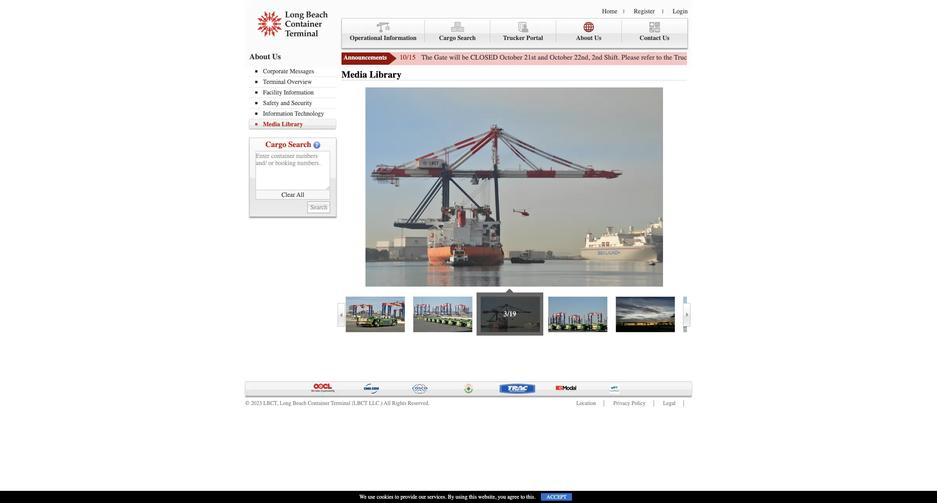 Task type: locate. For each thing, give the bounding box(es) containing it.
and right 21st
[[538, 53, 548, 62]]

2 october from the left
[[550, 53, 573, 62]]

about up corporate
[[249, 52, 270, 61]]

1 horizontal spatial media
[[342, 69, 367, 80]]

0 horizontal spatial the
[[664, 53, 673, 62]]

by
[[448, 494, 454, 501]]

search up be
[[458, 35, 476, 42]]

0 vertical spatial terminal
[[263, 79, 286, 86]]

0 horizontal spatial terminal
[[263, 79, 286, 86]]

cargo search down media library link
[[266, 140, 311, 149]]

0 horizontal spatial about
[[249, 52, 270, 61]]

0 horizontal spatial about us
[[249, 52, 281, 61]]

1 horizontal spatial october
[[550, 53, 573, 62]]

1 horizontal spatial the
[[830, 53, 839, 62]]

media down safety
[[263, 121, 280, 128]]

0 vertical spatial about
[[576, 35, 593, 42]]

terminal left (lbct
[[331, 401, 351, 407]]

llc.)
[[369, 401, 383, 407]]

1 horizontal spatial cargo
[[439, 35, 456, 42]]

clear all button
[[256, 190, 330, 200]]

cargo
[[439, 35, 456, 42], [266, 140, 286, 149]]

october
[[500, 53, 523, 62], [550, 53, 573, 62]]

1 vertical spatial menu bar
[[249, 67, 340, 130]]

1 horizontal spatial about us
[[576, 35, 602, 42]]

the left week.
[[830, 53, 839, 62]]

2 horizontal spatial us
[[663, 35, 670, 42]]

0 horizontal spatial menu bar
[[249, 67, 340, 130]]

1 horizontal spatial about
[[576, 35, 593, 42]]

0 horizontal spatial search
[[288, 140, 311, 149]]

cargo search up will
[[439, 35, 476, 42]]

1 vertical spatial cargo
[[266, 140, 286, 149]]

operational information link
[[342, 20, 425, 43]]

to right refer
[[657, 53, 662, 62]]

information up 10/15
[[384, 35, 417, 42]]

be
[[462, 53, 469, 62]]

corporate messages terminal overview facility information safety and security information technology media library
[[263, 68, 324, 128]]

0 vertical spatial and
[[538, 53, 548, 62]]

announcements
[[344, 54, 387, 61]]

october left 21st
[[500, 53, 523, 62]]

0 horizontal spatial all
[[297, 191, 304, 199]]

1 vertical spatial about us
[[249, 52, 281, 61]]

1 vertical spatial library
[[282, 121, 303, 128]]

library
[[370, 69, 402, 80], [282, 121, 303, 128]]

to left this.
[[521, 494, 525, 501]]

and
[[538, 53, 548, 62], [281, 100, 290, 107]]

us
[[595, 35, 602, 42], [663, 35, 670, 42], [272, 52, 281, 61]]

information down overview
[[284, 89, 314, 96]]

library down information technology link
[[282, 121, 303, 128]]

search down media library link
[[288, 140, 311, 149]]

to right cookies
[[395, 494, 399, 501]]

corporate
[[263, 68, 288, 75]]

0 horizontal spatial for
[[755, 53, 764, 62]]

beach
[[293, 401, 307, 407]]

information down safety
[[263, 110, 293, 117]]

us up 2nd
[[595, 35, 602, 42]]

you
[[498, 494, 506, 501]]

about us up 22nd,
[[576, 35, 602, 42]]

gate
[[434, 53, 448, 62], [693, 53, 706, 62]]

legal
[[663, 401, 676, 407]]

accept
[[547, 495, 567, 501]]

cargo search link
[[425, 20, 491, 43]]

©
[[245, 401, 250, 407]]

login
[[673, 8, 688, 15]]

0 horizontal spatial |
[[624, 8, 625, 15]]

1 vertical spatial terminal
[[331, 401, 351, 407]]

to
[[657, 53, 662, 62], [395, 494, 399, 501], [521, 494, 525, 501]]

cargo down media library link
[[266, 140, 286, 149]]

the left truck
[[664, 53, 673, 62]]

home
[[602, 8, 618, 15]]

our
[[419, 494, 426, 501]]

rights
[[392, 401, 407, 407]]

1 horizontal spatial to
[[521, 494, 525, 501]]

media inside corporate messages terminal overview facility information safety and security information technology media library
[[263, 121, 280, 128]]

terminal inside corporate messages terminal overview facility information safety and security information technology media library
[[263, 79, 286, 86]]

1 vertical spatial media
[[263, 121, 280, 128]]

0 vertical spatial cargo search
[[439, 35, 476, 42]]

and right safety
[[281, 100, 290, 107]]

0 horizontal spatial media
[[263, 121, 280, 128]]

for right page
[[755, 53, 764, 62]]

1 horizontal spatial all
[[384, 401, 391, 407]]

gate right truck
[[693, 53, 706, 62]]

information
[[384, 35, 417, 42], [284, 89, 314, 96], [263, 110, 293, 117]]

0 vertical spatial about us
[[576, 35, 602, 42]]

1 horizontal spatial and
[[538, 53, 548, 62]]

portal
[[527, 35, 543, 42]]

about us inside menu bar
[[576, 35, 602, 42]]

0 vertical spatial all
[[297, 191, 304, 199]]

media library link
[[255, 121, 336, 128]]

None submit
[[308, 202, 330, 214]]

terminal down corporate
[[263, 79, 286, 86]]

trucker portal
[[503, 35, 543, 42]]

| right home link
[[624, 8, 625, 15]]

us right contact
[[663, 35, 670, 42]]

provide
[[401, 494, 417, 501]]

clear all
[[282, 191, 304, 199]]

menu bar
[[342, 18, 688, 48], [249, 67, 340, 130]]

october left 22nd,
[[550, 53, 573, 62]]

security
[[291, 100, 312, 107]]

22nd,
[[574, 53, 590, 62]]

1 horizontal spatial library
[[370, 69, 402, 80]]

0 vertical spatial cargo
[[439, 35, 456, 42]]

about up 22nd,
[[576, 35, 593, 42]]

gate right the
[[434, 53, 448, 62]]

cargo search
[[439, 35, 476, 42], [266, 140, 311, 149]]

library down "announcements"
[[370, 69, 402, 80]]

0 vertical spatial search
[[458, 35, 476, 42]]

0 vertical spatial menu bar
[[342, 18, 688, 48]]

media down "announcements"
[[342, 69, 367, 80]]

2 vertical spatial information
[[263, 110, 293, 117]]

cargo inside menu bar
[[439, 35, 456, 42]]

legal link
[[663, 401, 676, 407]]

1 horizontal spatial for
[[820, 53, 829, 62]]

operational information
[[350, 35, 417, 42]]

contact us link
[[622, 20, 688, 43]]

about inside menu bar
[[576, 35, 593, 42]]

1 horizontal spatial gate
[[693, 53, 706, 62]]

this.
[[527, 494, 536, 501]]

all right the llc.)
[[384, 401, 391, 407]]

all
[[297, 191, 304, 199], [384, 401, 391, 407]]

us up corporate
[[272, 52, 281, 61]]

1 for from the left
[[755, 53, 764, 62]]

1 horizontal spatial |
[[663, 8, 664, 15]]

0 vertical spatial media
[[342, 69, 367, 80]]

accept button
[[541, 494, 572, 502]]

about us up corporate
[[249, 52, 281, 61]]

0 horizontal spatial library
[[282, 121, 303, 128]]

for
[[755, 53, 764, 62], [820, 53, 829, 62]]

|
[[624, 8, 625, 15], [663, 8, 664, 15]]

facility
[[263, 89, 282, 96]]

10/15 the gate will be closed october 21st and october 22nd, 2nd shift. please refer to the truck gate hours web page for further gate details for the week.
[[400, 53, 857, 62]]

search
[[458, 35, 476, 42], [288, 140, 311, 149]]

1 vertical spatial and
[[281, 100, 290, 107]]

0 horizontal spatial cargo search
[[266, 140, 311, 149]]

for right details on the top right of page
[[820, 53, 829, 62]]

services.
[[428, 494, 447, 501]]

1 horizontal spatial cargo search
[[439, 35, 476, 42]]

1 horizontal spatial menu bar
[[342, 18, 688, 48]]

about
[[576, 35, 593, 42], [249, 52, 270, 61]]

1 horizontal spatial search
[[458, 35, 476, 42]]

and inside corporate messages terminal overview facility information safety and security information technology media library
[[281, 100, 290, 107]]

us for "contact us" link
[[663, 35, 670, 42]]

login link
[[673, 8, 688, 15]]

0 horizontal spatial gate
[[434, 53, 448, 62]]

© 2023 lbct, long beach container terminal (lbct llc.) all rights reserved.
[[245, 401, 430, 407]]

refer
[[642, 53, 655, 62]]

1 horizontal spatial us
[[595, 35, 602, 42]]

all right clear
[[297, 191, 304, 199]]

page
[[740, 53, 754, 62]]

1 vertical spatial search
[[288, 140, 311, 149]]

terminal
[[263, 79, 286, 86], [331, 401, 351, 407]]

cargo up will
[[439, 35, 456, 42]]

privacy
[[614, 401, 631, 407]]

1 horizontal spatial terminal
[[331, 401, 351, 407]]

0 horizontal spatial and
[[281, 100, 290, 107]]

0 horizontal spatial october
[[500, 53, 523, 62]]

cookies
[[377, 494, 394, 501]]

| left login
[[663, 8, 664, 15]]

2 gate from the left
[[693, 53, 706, 62]]

1 october from the left
[[500, 53, 523, 62]]



Task type: vqa. For each thing, say whether or not it's contained in the screenshot.
the bottommost All
yes



Task type: describe. For each thing, give the bounding box(es) containing it.
container
[[308, 401, 330, 407]]

policy
[[632, 401, 646, 407]]

search inside menu bar
[[458, 35, 476, 42]]

shift.
[[605, 53, 620, 62]]

long
[[280, 401, 291, 407]]

cargo search inside menu bar
[[439, 35, 476, 42]]

privacy policy
[[614, 401, 646, 407]]

0 horizontal spatial cargo
[[266, 140, 286, 149]]

safety
[[263, 100, 279, 107]]

use
[[368, 494, 376, 501]]

Enter container numbers and/ or booking numbers.  text field
[[256, 151, 330, 190]]

register
[[634, 8, 655, 15]]

library inside corporate messages terminal overview facility information safety and security information technology media library
[[282, 121, 303, 128]]

2nd
[[592, 53, 603, 62]]

clear
[[282, 191, 295, 199]]

0 horizontal spatial us
[[272, 52, 281, 61]]

trucker portal link
[[491, 20, 556, 43]]

menu bar containing operational information
[[342, 18, 688, 48]]

terminal overview link
[[255, 79, 336, 86]]

home link
[[602, 8, 618, 15]]

contact
[[640, 35, 661, 42]]

3/19
[[504, 310, 516, 319]]

all inside "button"
[[297, 191, 304, 199]]

using
[[456, 494, 468, 501]]

0 horizontal spatial to
[[395, 494, 399, 501]]

we
[[360, 494, 367, 501]]

(lbct
[[352, 401, 368, 407]]

we use cookies to provide our services. by using this website, you agree to this.
[[360, 494, 536, 501]]

this
[[469, 494, 477, 501]]

operational
[[350, 35, 382, 42]]

website,
[[478, 494, 497, 501]]

2 the from the left
[[830, 53, 839, 62]]

media library
[[342, 69, 402, 80]]

reserved.
[[408, 401, 430, 407]]

2023
[[251, 401, 262, 407]]

1 vertical spatial information
[[284, 89, 314, 96]]

2 | from the left
[[663, 8, 664, 15]]

privacy policy link
[[614, 401, 646, 407]]

corporate messages link
[[255, 68, 336, 75]]

contact us
[[640, 35, 670, 42]]

information technology link
[[255, 110, 336, 117]]

1 vertical spatial about
[[249, 52, 270, 61]]

closed
[[471, 53, 498, 62]]

technology
[[295, 110, 324, 117]]

gate
[[787, 53, 798, 62]]

facility information link
[[255, 89, 336, 96]]

21st
[[524, 53, 536, 62]]

about us link
[[556, 20, 622, 43]]

10/15
[[400, 53, 416, 62]]

location link
[[577, 401, 596, 407]]

web
[[727, 53, 739, 62]]

1 vertical spatial cargo search
[[266, 140, 311, 149]]

0 vertical spatial information
[[384, 35, 417, 42]]

1 gate from the left
[[434, 53, 448, 62]]

agree
[[508, 494, 520, 501]]

will
[[449, 53, 460, 62]]

2 for from the left
[[820, 53, 829, 62]]

menu bar containing corporate messages
[[249, 67, 340, 130]]

safety and security link
[[255, 100, 336, 107]]

messages
[[290, 68, 314, 75]]

hours
[[708, 53, 725, 62]]

register link
[[634, 8, 655, 15]]

the
[[422, 53, 433, 62]]

details
[[800, 53, 819, 62]]

trucker
[[503, 35, 525, 42]]

week.
[[841, 53, 857, 62]]

us for about us link
[[595, 35, 602, 42]]

1 vertical spatial all
[[384, 401, 391, 407]]

further
[[765, 53, 785, 62]]

1 | from the left
[[624, 8, 625, 15]]

lbct,
[[263, 401, 278, 407]]

please
[[622, 53, 640, 62]]

overview
[[287, 79, 312, 86]]

0 vertical spatial library
[[370, 69, 402, 80]]

1 the from the left
[[664, 53, 673, 62]]

truck
[[674, 53, 691, 62]]

location
[[577, 401, 596, 407]]

2 horizontal spatial to
[[657, 53, 662, 62]]



